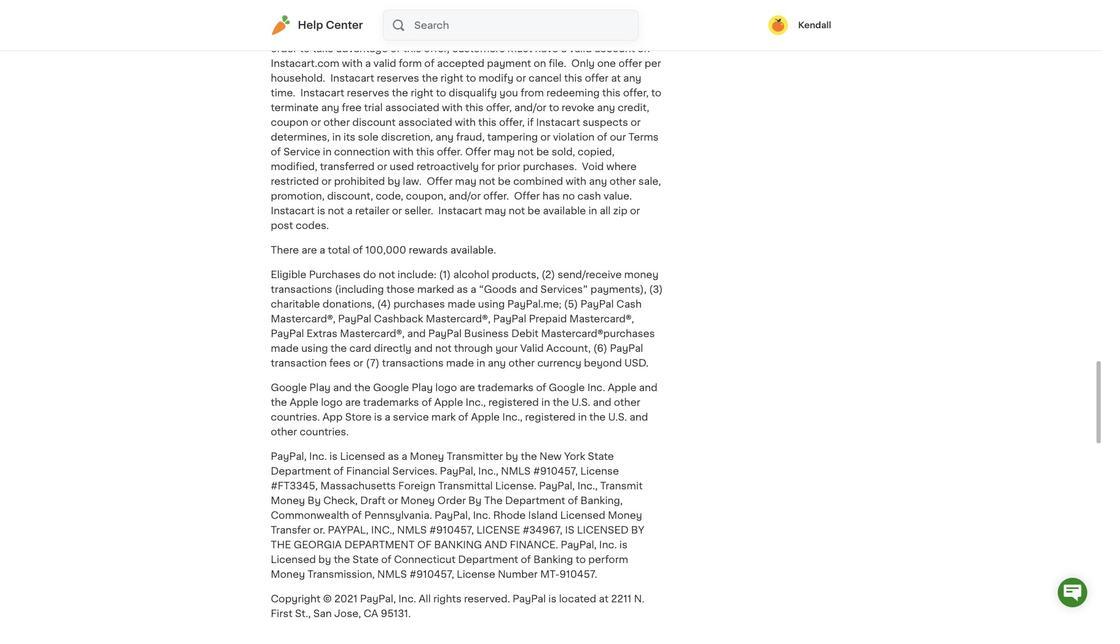 Task type: vqa. For each thing, say whether or not it's contained in the screenshot.
cycle
no



Task type: describe. For each thing, give the bounding box(es) containing it.
of up number
[[521, 555, 531, 565]]

paypal down payments),
[[581, 299, 614, 309]]

of left banking,
[[568, 496, 578, 506]]

paypal, up to
[[561, 540, 597, 550]]

of up massachusetts
[[333, 466, 344, 476]]

center
[[326, 20, 363, 30]]

help center
[[298, 20, 363, 30]]

of down "department"
[[381, 555, 391, 565]]

the left new
[[521, 452, 537, 461]]

donations,
[[323, 299, 375, 309]]

usd.
[[624, 358, 649, 368]]

0 vertical spatial transactions
[[271, 284, 332, 294]]

license
[[477, 525, 520, 535]]

license.
[[495, 481, 537, 491]]

services"
[[541, 284, 588, 294]]

mastercard®, up the card
[[340, 329, 405, 338]]

of right total
[[353, 245, 363, 255]]

the down '(7)'
[[354, 383, 371, 393]]

reserved.
[[464, 594, 510, 604]]

alcohol
[[453, 270, 489, 279]]

1 google from the left
[[271, 383, 307, 393]]

in inside eligible purchases do not include: (1) alcohol products, (2) send/receive money transactions (including those marked as a "goods and services" payments), (3) charitable donations, (4) purchases made using paypal.me; (5) paypal cash mastercard®, paypal cashback mastercard®, paypal prepaid mastercard®, paypal extras mastercard®, and paypal business debit mastercard®purchases made using the card directly and not through your valid account, (6) paypal transaction fees or (7) transactions made in any other currency beyond usd.
[[477, 358, 485, 368]]

#34967,
[[523, 525, 563, 535]]

0 horizontal spatial trademarks
[[363, 397, 419, 407]]

0 horizontal spatial are
[[301, 245, 317, 255]]

eligible
[[271, 270, 306, 279]]

1 by from the left
[[308, 496, 321, 506]]

1 horizontal spatial logo
[[435, 383, 457, 393]]

is
[[565, 525, 574, 535]]

help center link
[[271, 15, 363, 35]]

1 vertical spatial made
[[271, 343, 299, 353]]

of
[[417, 540, 432, 550]]

transaction
[[271, 358, 327, 368]]

financial
[[346, 466, 390, 476]]

910457.
[[559, 570, 597, 579]]

user avatar image
[[769, 15, 788, 35]]

(2)
[[542, 270, 555, 279]]

money
[[624, 270, 659, 279]]

first
[[271, 609, 293, 619]]

95131.
[[381, 609, 411, 619]]

2 vertical spatial are
[[345, 397, 361, 407]]

0 horizontal spatial state
[[353, 555, 379, 565]]

is inside google play and the google play logo are trademarks of google inc. apple and the apple logo are trademarks of apple inc., registered in the u.s. and other countries. app store is a service mark of apple inc., registered in the u.s. and other countries.
[[374, 412, 382, 422]]

include:
[[398, 270, 437, 279]]

the inside eligible purchases do not include: (1) alcohol products, (2) send/receive money transactions (including those marked as a "goods and services" payments), (3) charitable donations, (4) purchases made using paypal.me; (5) paypal cash mastercard®, paypal cashback mastercard®, paypal prepaid mastercard®, paypal extras mastercard®, and paypal business debit mastercard®purchases made using the card directly and not through your valid account, (6) paypal transaction fees or (7) transactions made in any other currency beyond usd.
[[331, 343, 347, 353]]

paypal down the charitable
[[271, 329, 304, 338]]

order
[[437, 496, 466, 506]]

1 vertical spatial logo
[[321, 397, 343, 407]]

connecticut
[[394, 555, 456, 565]]

account,
[[546, 343, 591, 353]]

number
[[498, 570, 538, 579]]

fees
[[329, 358, 351, 368]]

massachusetts
[[320, 481, 396, 491]]

do
[[363, 270, 376, 279]]

of down currency
[[536, 383, 546, 393]]

ca
[[364, 609, 378, 619]]

foreign
[[398, 481, 436, 491]]

is up perform
[[619, 540, 628, 550]]

draft
[[360, 496, 386, 506]]

debit
[[511, 329, 539, 338]]

or inside eligible purchases do not include: (1) alcohol products, (2) send/receive money transactions (including those marked as a "goods and services" payments), (3) charitable donations, (4) purchases made using paypal.me; (5) paypal cash mastercard®, paypal cashback mastercard®, paypal prepaid mastercard®, paypal extras mastercard®, and paypal business debit mastercard®purchases made using the card directly and not through your valid account, (6) paypal transaction fees or (7) transactions made in any other currency beyond usd.
[[353, 358, 363, 368]]

transmit
[[600, 481, 643, 491]]

google play and the google play logo are trademarks of google inc. apple and the apple logo are trademarks of apple inc., registered in the u.s. and other countries. app store is a service mark of apple inc., registered in the u.s. and other countries.
[[271, 383, 658, 437]]

paypal inside copyright © 2021 paypal, inc. all rights reserved. paypal is located at 2211 n. first st., san jose, ca 95131.
[[513, 594, 546, 604]]

send/receive
[[558, 270, 622, 279]]

other inside eligible purchases do not include: (1) alcohol products, (2) send/receive money transactions (including those marked as a "goods and services" payments), (3) charitable donations, (4) purchases made using paypal.me; (5) paypal cash mastercard®, paypal cashback mastercard®, paypal prepaid mastercard®, paypal extras mastercard®, and paypal business debit mastercard®purchases made using the card directly and not through your valid account, (6) paypal transaction fees or (7) transactions made in any other currency beyond usd.
[[508, 358, 535, 368]]

2 by from the left
[[468, 496, 482, 506]]

the down currency
[[553, 397, 569, 407]]

©
[[323, 594, 332, 604]]

banking
[[533, 555, 573, 565]]

pennsylvania.
[[364, 511, 432, 520]]

apple down "transaction"
[[290, 397, 318, 407]]

"goods
[[479, 284, 517, 294]]

finance.
[[510, 540, 558, 550]]

2 vertical spatial in
[[578, 412, 587, 422]]

2021
[[334, 594, 358, 604]]

paypal,
[[328, 525, 369, 535]]

0 vertical spatial using
[[478, 299, 505, 309]]

purchases
[[309, 270, 361, 279]]

directly
[[374, 343, 412, 353]]

beyond
[[584, 358, 622, 368]]

0 vertical spatial registered
[[488, 397, 539, 407]]

inc. up #ft3345,
[[309, 452, 327, 461]]

rewards
[[409, 245, 448, 255]]

all
[[419, 594, 431, 604]]

money down foreign on the left of the page
[[401, 496, 435, 506]]

products,
[[492, 270, 539, 279]]

1 horizontal spatial license
[[580, 466, 619, 476]]

0 vertical spatial u.s.
[[572, 397, 590, 407]]

0 horizontal spatial using
[[301, 343, 328, 353]]

2 vertical spatial licensed
[[271, 555, 316, 565]]

mastercard®, down the charitable
[[271, 314, 336, 324]]

1 vertical spatial registered
[[525, 412, 576, 422]]

copyright © 2021 paypal, inc. all rights reserved. paypal is located at 2211 n. first st., san jose, ca 95131.
[[271, 594, 645, 619]]

(6)
[[593, 343, 607, 353]]

currency
[[537, 358, 581, 368]]

georgia
[[294, 540, 342, 550]]

1 vertical spatial department
[[505, 496, 565, 506]]

island
[[528, 511, 558, 520]]

1 vertical spatial transactions
[[382, 358, 444, 368]]

copyright
[[271, 594, 321, 604]]

a inside eligible purchases do not include: (1) alcohol products, (2) send/receive money transactions (including those marked as a "goods and services" payments), (3) charitable donations, (4) purchases made using paypal.me; (5) paypal cash mastercard®, paypal cashback mastercard®, paypal prepaid mastercard®, paypal extras mastercard®, and paypal business debit mastercard®purchases made using the card directly and not through your valid account, (6) paypal transaction fees or (7) transactions made in any other currency beyond usd.
[[471, 284, 476, 294]]

Search search field
[[413, 10, 638, 40]]

inc. inside google play and the google play logo are trademarks of google inc. apple and the apple logo are trademarks of apple inc., registered in the u.s. and other countries. app store is a service mark of apple inc., registered in the u.s. and other countries.
[[587, 383, 605, 393]]

app
[[322, 412, 343, 422]]

0 vertical spatial not
[[379, 270, 395, 279]]

eligible purchases do not include: (1) alcohol products, (2) send/receive money transactions (including those marked as a "goods and services" payments), (3) charitable donations, (4) purchases made using paypal.me; (5) paypal cash mastercard®, paypal cashback mastercard®, paypal prepaid mastercard®, paypal extras mastercard®, and paypal business debit mastercard®purchases made using the card directly and not through your valid account, (6) paypal transaction fees or (7) transactions made in any other currency beyond usd.
[[271, 270, 663, 368]]

by
[[631, 525, 644, 535]]

store
[[345, 412, 372, 422]]

1 vertical spatial licensed
[[560, 511, 605, 520]]

1 vertical spatial nmls
[[397, 525, 427, 535]]



Task type: locate. For each thing, give the bounding box(es) containing it.
mastercard®purchases
[[541, 329, 655, 338]]

or
[[353, 358, 363, 368], [388, 496, 398, 506]]

inc. inside copyright © 2021 paypal, inc. all rights reserved. paypal is located at 2211 n. first st., san jose, ca 95131.
[[398, 594, 416, 604]]

commonwealth
[[271, 511, 349, 520]]

money up copyright
[[271, 570, 305, 579]]

using down "goods
[[478, 299, 505, 309]]

1 horizontal spatial trademarks
[[478, 383, 534, 393]]

1 vertical spatial u.s.
[[608, 412, 627, 422]]

is
[[374, 412, 382, 422], [329, 452, 338, 461], [619, 540, 628, 550], [548, 594, 557, 604]]

1 horizontal spatial u.s.
[[608, 412, 627, 422]]

state
[[588, 452, 614, 461], [353, 555, 379, 565]]

st.,
[[295, 609, 311, 619]]

made
[[448, 299, 476, 309], [271, 343, 299, 353], [446, 358, 474, 368]]

trademarks down any
[[478, 383, 534, 393]]

apple down usd.
[[608, 383, 637, 393]]

(5)
[[564, 299, 578, 309]]

a left service on the bottom of the page
[[385, 412, 391, 422]]

2 vertical spatial department
[[458, 555, 518, 565]]

1 vertical spatial using
[[301, 343, 328, 353]]

of up service on the bottom of the page
[[422, 397, 432, 407]]

a left total
[[320, 245, 325, 255]]

0 horizontal spatial or
[[353, 358, 363, 368]]

in left any
[[477, 358, 485, 368]]

paypal, down new
[[539, 481, 575, 491]]

2 vertical spatial #910457,
[[410, 570, 454, 579]]

2 horizontal spatial are
[[460, 383, 475, 393]]

the down beyond
[[589, 412, 606, 422]]

made down through
[[446, 358, 474, 368]]

state right york
[[588, 452, 614, 461]]

#910457,
[[533, 466, 578, 476], [429, 525, 474, 535], [410, 570, 454, 579]]

the up transmission,
[[334, 555, 350, 565]]

paypal up usd.
[[610, 343, 643, 353]]

1 horizontal spatial or
[[388, 496, 398, 506]]

1 horizontal spatial licensed
[[340, 452, 385, 461]]

licensed up financial
[[340, 452, 385, 461]]

0 horizontal spatial u.s.
[[572, 397, 590, 407]]

not right do
[[379, 270, 395, 279]]

transmittal
[[438, 481, 493, 491]]

by
[[506, 452, 518, 461], [318, 555, 331, 565]]

0 vertical spatial licensed
[[340, 452, 385, 461]]

paypal, down order
[[435, 511, 470, 520]]

0 horizontal spatial other
[[271, 427, 297, 437]]

valid
[[520, 343, 544, 353]]

apple up "mark"
[[434, 397, 463, 407]]

transfer
[[271, 525, 311, 535]]

0 horizontal spatial not
[[379, 270, 395, 279]]

1 vertical spatial trademarks
[[363, 397, 419, 407]]

paypal, inside copyright © 2021 paypal, inc. all rights reserved. paypal is located at 2211 n. first st., san jose, ca 95131.
[[360, 594, 396, 604]]

0 vertical spatial trademarks
[[478, 383, 534, 393]]

are up store
[[345, 397, 361, 407]]

play down fees on the left bottom of the page
[[309, 383, 331, 393]]

nmls down "department"
[[377, 570, 407, 579]]

payments),
[[591, 284, 647, 294]]

logo
[[435, 383, 457, 393], [321, 397, 343, 407]]

paypal,
[[271, 452, 307, 461], [440, 466, 476, 476], [539, 481, 575, 491], [435, 511, 470, 520], [561, 540, 597, 550], [360, 594, 396, 604]]

is right store
[[374, 412, 382, 422]]

through
[[454, 343, 493, 353]]

paypal down number
[[513, 594, 546, 604]]

instacart image
[[271, 15, 290, 35]]

1 horizontal spatial by
[[468, 496, 482, 506]]

2211
[[611, 594, 632, 604]]

u.s.
[[572, 397, 590, 407], [608, 412, 627, 422]]

perform
[[588, 555, 628, 565]]

1 horizontal spatial play
[[412, 383, 433, 393]]

made down marked
[[448, 299, 476, 309]]

by
[[308, 496, 321, 506], [468, 496, 482, 506]]

business
[[464, 329, 509, 338]]

(1)
[[439, 270, 451, 279]]

registered
[[488, 397, 539, 407], [525, 412, 576, 422]]

1 horizontal spatial not
[[435, 343, 452, 353]]

as
[[457, 284, 468, 294], [388, 452, 399, 461]]

2 play from the left
[[412, 383, 433, 393]]

paypal.me;
[[507, 299, 561, 309]]

the down "transaction"
[[271, 397, 287, 407]]

of right "mark"
[[458, 412, 469, 422]]

money up 'services.'
[[410, 452, 444, 461]]

your
[[495, 343, 518, 353]]

2 horizontal spatial in
[[578, 412, 587, 422]]

other
[[508, 358, 535, 368], [614, 397, 640, 407], [271, 427, 297, 437]]

0 horizontal spatial play
[[309, 383, 331, 393]]

logo up "mark"
[[435, 383, 457, 393]]

paypal
[[581, 299, 614, 309], [338, 314, 371, 324], [493, 314, 526, 324], [271, 329, 304, 338], [428, 329, 462, 338], [610, 343, 643, 353], [513, 594, 546, 604]]

of up paypal,
[[352, 511, 362, 520]]

google down '(7)'
[[373, 383, 409, 393]]

the up fees on the left bottom of the page
[[331, 343, 347, 353]]

0 vertical spatial or
[[353, 358, 363, 368]]

1 horizontal spatial other
[[508, 358, 535, 368]]

banking
[[434, 540, 482, 550]]

paypal, up ca
[[360, 594, 396, 604]]

trademarks up service on the bottom of the page
[[363, 397, 419, 407]]

as up 'services.'
[[388, 452, 399, 461]]

inc.,
[[371, 525, 395, 535]]

other down usd.
[[614, 397, 640, 407]]

0 vertical spatial license
[[580, 466, 619, 476]]

are
[[301, 245, 317, 255], [460, 383, 475, 393], [345, 397, 361, 407]]

there are a total of 100,000 rewards available.
[[271, 245, 496, 255]]

services.
[[392, 466, 437, 476]]

u.s. down beyond
[[608, 412, 627, 422]]

(7)
[[366, 358, 380, 368]]

0 vertical spatial nmls
[[501, 466, 531, 476]]

1 vertical spatial as
[[388, 452, 399, 461]]

charitable
[[271, 299, 320, 309]]

apple up 'transmitter'
[[471, 412, 500, 422]]

1 horizontal spatial state
[[588, 452, 614, 461]]

0 horizontal spatial by
[[318, 555, 331, 565]]

0 vertical spatial logo
[[435, 383, 457, 393]]

0 horizontal spatial google
[[271, 383, 307, 393]]

inc. down the
[[473, 511, 491, 520]]

u.s. down currency
[[572, 397, 590, 407]]

nmls up of at the bottom left of the page
[[397, 525, 427, 535]]

rhode
[[493, 511, 526, 520]]

other up #ft3345,
[[271, 427, 297, 437]]

to
[[576, 555, 586, 565]]

paypal up debit at the bottom left of page
[[493, 314, 526, 324]]

2 vertical spatial nmls
[[377, 570, 407, 579]]

0 horizontal spatial by
[[308, 496, 321, 506]]

money up by
[[608, 511, 642, 520]]

logo up app
[[321, 397, 343, 407]]

0 horizontal spatial licensed
[[271, 555, 316, 565]]

in up york
[[578, 412, 587, 422]]

(3)
[[649, 284, 663, 294]]

1 vertical spatial #910457,
[[429, 525, 474, 535]]

play
[[309, 383, 331, 393], [412, 383, 433, 393]]

paypal up through
[[428, 329, 462, 338]]

1 vertical spatial in
[[541, 397, 550, 407]]

as inside the paypal, inc. is licensed as a money transmitter by the new york state department of financial services. paypal, inc., nmls #910457, license #ft3345, massachusetts foreign transmittal license. paypal, inc., transmit money by check, draft or money order by the department of banking, commonwealth of pennsylvania. paypal, inc. rhode island licensed money transfer or. paypal, inc., nmls #910457, license #34967, is licensed by the georgia department of banking and finance. paypal, inc. is licensed by the state of connecticut department of banking to perform money transmission, nmls #910457, license number mt-910457.
[[388, 452, 399, 461]]

inc. down beyond
[[587, 383, 605, 393]]

by up license.
[[506, 452, 518, 461]]

licensed down the
[[271, 555, 316, 565]]

licensed up is at the right
[[560, 511, 605, 520]]

2 horizontal spatial google
[[549, 383, 585, 393]]

1 vertical spatial by
[[318, 555, 331, 565]]

mastercard®, up business
[[426, 314, 491, 324]]

1 vertical spatial or
[[388, 496, 398, 506]]

transactions up the charitable
[[271, 284, 332, 294]]

or inside the paypal, inc. is licensed as a money transmitter by the new york state department of financial services. paypal, inc., nmls #910457, license #ft3345, massachusetts foreign transmittal license. paypal, inc., transmit money by check, draft or money order by the department of banking, commonwealth of pennsylvania. paypal, inc. rhode island licensed money transfer or. paypal, inc., nmls #910457, license #34967, is licensed by the georgia department of banking and finance. paypal, inc. is licensed by the state of connecticut department of banking to perform money transmission, nmls #910457, license number mt-910457.
[[388, 496, 398, 506]]

registered down any
[[488, 397, 539, 407]]

#910457, down new
[[533, 466, 578, 476]]

department
[[344, 540, 415, 550]]

0 vertical spatial state
[[588, 452, 614, 461]]

1 horizontal spatial google
[[373, 383, 409, 393]]

total
[[328, 245, 350, 255]]

the
[[271, 540, 291, 550]]

1 vertical spatial countries.
[[300, 427, 349, 437]]

is up massachusetts
[[329, 452, 338, 461]]

3 google from the left
[[549, 383, 585, 393]]

0 vertical spatial countries.
[[271, 412, 320, 422]]

#910457, down 'connecticut'
[[410, 570, 454, 579]]

1 horizontal spatial as
[[457, 284, 468, 294]]

1 horizontal spatial are
[[345, 397, 361, 407]]

1 horizontal spatial by
[[506, 452, 518, 461]]

0 horizontal spatial transactions
[[271, 284, 332, 294]]

banking,
[[581, 496, 623, 506]]

1 vertical spatial other
[[614, 397, 640, 407]]

100,000
[[365, 245, 406, 255]]

countries. left app
[[271, 412, 320, 422]]

transmission,
[[308, 570, 375, 579]]

new
[[540, 452, 562, 461]]

other down valid
[[508, 358, 535, 368]]

licensed
[[577, 525, 629, 535]]

2 google from the left
[[373, 383, 409, 393]]

a down alcohol
[[471, 284, 476, 294]]

is down mt-
[[548, 594, 557, 604]]

paypal, up transmittal on the bottom left of page
[[440, 466, 476, 476]]

by down "georgia"
[[318, 555, 331, 565]]

1 vertical spatial state
[[353, 555, 379, 565]]

prepaid
[[529, 314, 567, 324]]

1 horizontal spatial in
[[541, 397, 550, 407]]

the
[[484, 496, 503, 506]]

money down #ft3345,
[[271, 496, 305, 506]]

paypal, inc. is licensed as a money transmitter by the new york state department of financial services. paypal, inc., nmls #910457, license #ft3345, massachusetts foreign transmittal license. paypal, inc., transmit money by check, draft or money order by the department of banking, commonwealth of pennsylvania. paypal, inc. rhode island licensed money transfer or. paypal, inc., nmls #910457, license #34967, is licensed by the georgia department of banking and finance. paypal, inc. is licensed by the state of connecticut department of banking to perform money transmission, nmls #910457, license number mt-910457.
[[271, 452, 644, 579]]

inc. up perform
[[599, 540, 617, 550]]

is inside copyright © 2021 paypal, inc. all rights reserved. paypal is located at 2211 n. first st., san jose, ca 95131.
[[548, 594, 557, 604]]

0 vertical spatial other
[[508, 358, 535, 368]]

1 horizontal spatial using
[[478, 299, 505, 309]]

a inside google play and the google play logo are trademarks of google inc. apple and the apple logo are trademarks of apple inc., registered in the u.s. and other countries. app store is a service mark of apple inc., registered in the u.s. and other countries.
[[385, 412, 391, 422]]

available.
[[450, 245, 496, 255]]

nmls
[[501, 466, 531, 476], [397, 525, 427, 535], [377, 570, 407, 579]]

extras
[[307, 329, 337, 338]]

nmls up license.
[[501, 466, 531, 476]]

0 vertical spatial department
[[271, 466, 331, 476]]

2 horizontal spatial licensed
[[560, 511, 605, 520]]

mt-
[[540, 570, 560, 579]]

mark
[[431, 412, 456, 422]]

or.
[[313, 525, 325, 535]]

not left through
[[435, 343, 452, 353]]

paypal down donations,
[[338, 314, 371, 324]]

cash
[[616, 299, 642, 309]]

or up pennsylvania.
[[388, 496, 398, 506]]

1 vertical spatial are
[[460, 383, 475, 393]]

paypal, up #ft3345,
[[271, 452, 307, 461]]

or left '(7)'
[[353, 358, 363, 368]]

0 vertical spatial as
[[457, 284, 468, 294]]

a up 'services.'
[[402, 452, 407, 461]]

at
[[599, 594, 609, 604]]

0 vertical spatial made
[[448, 299, 476, 309]]

0 horizontal spatial in
[[477, 358, 485, 368]]

any
[[488, 358, 506, 368]]

those
[[386, 284, 415, 294]]

state down "department"
[[353, 555, 379, 565]]

as inside eligible purchases do not include: (1) alcohol products, (2) send/receive money transactions (including those marked as a "goods and services" payments), (3) charitable donations, (4) purchases made using paypal.me; (5) paypal cash mastercard®, paypal cashback mastercard®, paypal prepaid mastercard®, paypal extras mastercard®, and paypal business debit mastercard®purchases made using the card directly and not through your valid account, (6) paypal transaction fees or (7) transactions made in any other currency beyond usd.
[[457, 284, 468, 294]]

by down transmittal on the bottom left of page
[[468, 496, 482, 506]]

are right 'there'
[[301, 245, 317, 255]]

0 horizontal spatial logo
[[321, 397, 343, 407]]

using down extras
[[301, 343, 328, 353]]

in down currency
[[541, 397, 550, 407]]

service
[[393, 412, 429, 422]]

(4)
[[377, 299, 391, 309]]

google down "transaction"
[[271, 383, 307, 393]]

department
[[271, 466, 331, 476], [505, 496, 565, 506], [458, 555, 518, 565]]

license up reserved.
[[457, 570, 495, 579]]

1 horizontal spatial transactions
[[382, 358, 444, 368]]

#ft3345,
[[271, 481, 318, 491]]

1 play from the left
[[309, 383, 331, 393]]

registered up new
[[525, 412, 576, 422]]

google
[[271, 383, 307, 393], [373, 383, 409, 393], [549, 383, 585, 393]]

0 horizontal spatial as
[[388, 452, 399, 461]]

made up "transaction"
[[271, 343, 299, 353]]

located
[[559, 594, 596, 604]]

marked
[[417, 284, 454, 294]]

1 vertical spatial license
[[457, 570, 495, 579]]

0 vertical spatial by
[[506, 452, 518, 461]]

mastercard®, up mastercard®purchases
[[569, 314, 634, 324]]

2 vertical spatial other
[[271, 427, 297, 437]]

are down through
[[460, 383, 475, 393]]

2 vertical spatial made
[[446, 358, 474, 368]]

2 horizontal spatial other
[[614, 397, 640, 407]]

transactions down directly
[[382, 358, 444, 368]]

a inside the paypal, inc. is licensed as a money transmitter by the new york state department of financial services. paypal, inc., nmls #910457, license #ft3345, massachusetts foreign transmittal license. paypal, inc., transmit money by check, draft or money order by the department of banking, commonwealth of pennsylvania. paypal, inc. rhode island licensed money transfer or. paypal, inc., nmls #910457, license #34967, is licensed by the georgia department of banking and finance. paypal, inc. is licensed by the state of connecticut department of banking to perform money transmission, nmls #910457, license number mt-910457.
[[402, 452, 407, 461]]

there
[[271, 245, 299, 255]]

the
[[331, 343, 347, 353], [354, 383, 371, 393], [271, 397, 287, 407], [553, 397, 569, 407], [589, 412, 606, 422], [521, 452, 537, 461], [334, 555, 350, 565]]

kendall
[[798, 21, 831, 30]]

0 vertical spatial in
[[477, 358, 485, 368]]

cashback
[[374, 314, 423, 324]]

jose,
[[334, 609, 361, 619]]

department up #ft3345,
[[271, 466, 331, 476]]

0 vertical spatial are
[[301, 245, 317, 255]]

inc. left all
[[398, 594, 416, 604]]

money
[[410, 452, 444, 461], [271, 496, 305, 506], [401, 496, 435, 506], [608, 511, 642, 520], [271, 570, 305, 579]]

0 horizontal spatial license
[[457, 570, 495, 579]]

play up service on the bottom of the page
[[412, 383, 433, 393]]

0 vertical spatial #910457,
[[533, 466, 578, 476]]

1 vertical spatial not
[[435, 343, 452, 353]]



